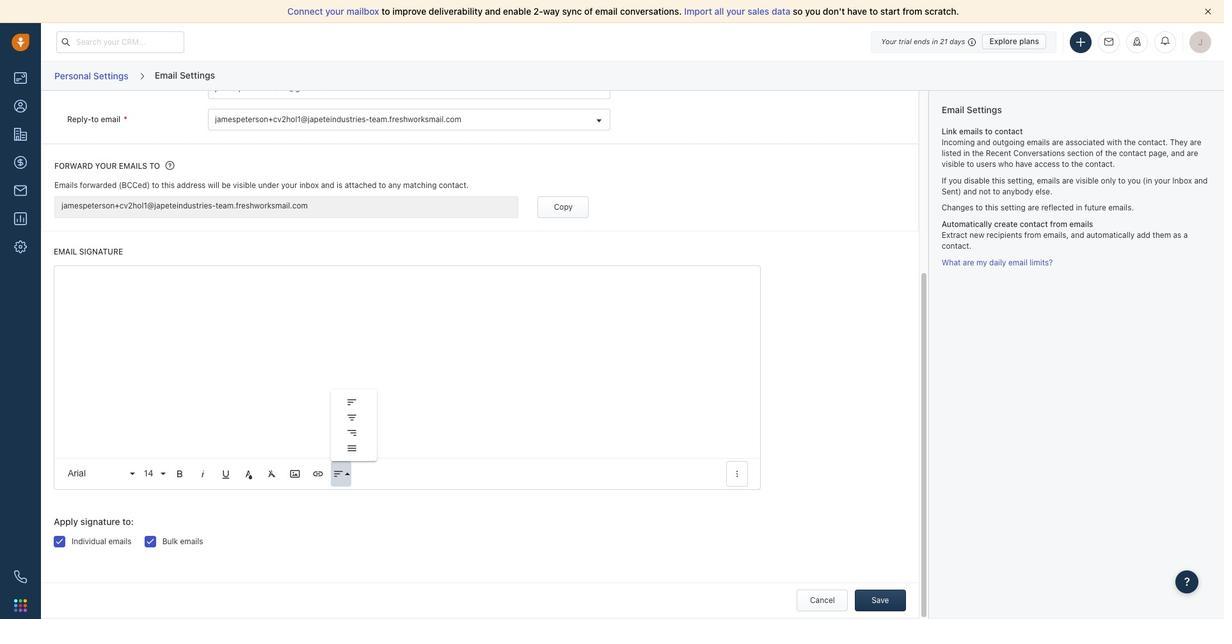 Task type: describe. For each thing, give the bounding box(es) containing it.
scratch.
[[925, 6, 960, 17]]

are down else.
[[1028, 203, 1040, 213]]

to right the only
[[1119, 176, 1126, 185]]

your left inbox at the left top of page
[[281, 181, 297, 190]]

contact. up the page,
[[1139, 137, 1168, 147]]

reply-
[[67, 114, 91, 124]]

link
[[942, 126, 958, 136]]

save button
[[855, 590, 906, 612]]

and inside automatically create contact from emails extract new recipients from emails, and automatically add them as a contact.
[[1071, 231, 1085, 240]]

jamespeterson+cv2hol1@japeteindustries-team.freshworksmail.com link
[[209, 109, 610, 130]]

and down disable
[[964, 187, 977, 196]]

them
[[1153, 231, 1172, 240]]

setting,
[[1008, 176, 1035, 185]]

21
[[940, 37, 948, 45]]

1 horizontal spatial from
[[1025, 231, 1042, 240]]

personal
[[54, 70, 91, 81]]

save
[[872, 596, 889, 606]]

2-
[[534, 6, 543, 17]]

setting
[[1001, 203, 1026, 213]]

under
[[258, 181, 279, 190]]

are right they
[[1191, 137, 1202, 147]]

address
[[177, 181, 206, 190]]

my
[[977, 258, 988, 268]]

ends
[[914, 37, 930, 45]]

1 horizontal spatial you
[[949, 176, 962, 185]]

days
[[950, 37, 966, 45]]

conversations
[[1014, 148, 1065, 158]]

the right "with"
[[1125, 137, 1136, 147]]

the down section at the top of the page
[[1072, 159, 1084, 169]]

what are my daily email limits? link
[[942, 258, 1053, 268]]

0 horizontal spatial from
[[903, 6, 923, 17]]

your
[[882, 37, 897, 45]]

to right not
[[993, 187, 1001, 196]]

italic (⌘i) image
[[197, 469, 209, 480]]

0 horizontal spatial you
[[805, 6, 821, 17]]

and left the enable
[[485, 6, 501, 17]]

arial button
[[63, 461, 136, 487]]

the down "with"
[[1106, 148, 1117, 158]]

visible inside 'link emails to contact incoming and outgoing emails are associated with the contact. they are listed in the recent conversations section of the contact page, and are visible to users who have access to the contact.'
[[942, 159, 965, 169]]

0 vertical spatial contact
[[995, 126, 1023, 136]]

associated
[[1066, 137, 1105, 147]]

email down personal settings
[[88, 83, 108, 93]]

sales
[[748, 6, 770, 17]]

of inside 'link emails to contact incoming and outgoing emails are associated with the contact. they are listed in the recent conversations section of the contact page, and are visible to users who have access to the contact.'
[[1096, 148, 1104, 158]]

link emails to contact incoming and outgoing emails are associated with the contact. they are listed in the recent conversations section of the contact page, and are visible to users who have access to the contact.
[[942, 126, 1202, 169]]

to left question circled image
[[149, 161, 160, 171]]

phone image
[[14, 571, 27, 584]]

automatically create contact from emails extract new recipients from emails, and automatically add them as a contact.
[[942, 220, 1188, 251]]

emails down to:
[[108, 537, 132, 547]]

conversations.
[[620, 6, 682, 17]]

if you disable this setting, emails are visible only to you (in your inbox and sent) and not to anybody else.
[[942, 176, 1208, 196]]

from
[[67, 83, 86, 93]]

reply-to email
[[67, 114, 121, 124]]

contact inside automatically create contact from emails extract new recipients from emails, and automatically add them as a contact.
[[1020, 220, 1048, 229]]

to up "recent"
[[986, 126, 993, 136]]

and right inbox
[[1195, 176, 1208, 185]]

question circled image
[[165, 160, 174, 171]]

forwarded
[[80, 181, 117, 190]]

are inside "if you disable this setting, emails are visible only to you (in your inbox and sent) and not to anybody else."
[[1063, 176, 1074, 185]]

0 vertical spatial email settings
[[155, 70, 215, 81]]

sync
[[562, 6, 582, 17]]

your right all
[[727, 6, 746, 17]]

have inside 'link emails to contact incoming and outgoing emails are associated with the contact. they are listed in the recent conversations section of the contact page, and are visible to users who have access to the contact.'
[[1016, 159, 1033, 169]]

data
[[772, 6, 791, 17]]

inbox
[[1173, 176, 1193, 185]]

align left image
[[346, 397, 358, 408]]

(in
[[1143, 176, 1153, 185]]

2 horizontal spatial you
[[1128, 176, 1141, 185]]

1 vertical spatial email
[[942, 104, 965, 115]]

a
[[1184, 231, 1188, 240]]

plans
[[1020, 36, 1040, 46]]

attached
[[345, 181, 377, 190]]

so
[[793, 6, 803, 17]]

emails inside "if you disable this setting, emails are visible only to you (in your inbox and sent) and not to anybody else."
[[1037, 176, 1061, 185]]

and left is
[[321, 181, 335, 190]]

to:
[[122, 517, 134, 527]]

enable
[[503, 6, 532, 17]]

future
[[1085, 203, 1107, 213]]

to left start
[[870, 6, 878, 17]]

freshworks switcher image
[[14, 600, 27, 612]]

if
[[942, 176, 947, 185]]

connect your mailbox to improve deliverability and enable 2-way sync of email conversations. import all your sales data so you don't have to start from scratch.
[[287, 6, 960, 17]]

changes to this setting are reflected in future emails.
[[942, 203, 1134, 213]]

page,
[[1149, 148, 1170, 158]]

users
[[977, 159, 997, 169]]

recent
[[986, 148, 1012, 158]]

apply
[[54, 517, 78, 527]]

this down question circled image
[[161, 181, 175, 190]]

will
[[208, 181, 220, 190]]

matching
[[403, 181, 437, 190]]

outgoing
[[993, 137, 1025, 147]]

close image
[[1205, 8, 1212, 15]]

clear formatting image
[[266, 469, 278, 480]]

cancel button
[[797, 590, 848, 612]]

only
[[1101, 176, 1117, 185]]

personal settings link
[[54, 66, 129, 86]]

incoming
[[942, 137, 975, 147]]

0 vertical spatial jamespeterson+cv2hol1@japeteindustries-team.freshworksmail.com
[[215, 114, 461, 124]]

what
[[942, 258, 961, 268]]

contact. right matching
[[439, 181, 469, 190]]

emails up conversations
[[1027, 137, 1050, 147]]

personal settings
[[54, 70, 129, 81]]

this inside "if you disable this setting, emails are visible only to you (in your inbox and sent) and not to anybody else."
[[992, 176, 1006, 185]]

import all your sales data link
[[684, 6, 793, 17]]

access
[[1035, 159, 1060, 169]]

reflected
[[1042, 203, 1074, 213]]

with
[[1107, 137, 1123, 147]]

to right access
[[1062, 159, 1070, 169]]

Search your CRM... text field
[[56, 31, 184, 53]]

deliverability
[[429, 6, 483, 17]]

to left 'any'
[[379, 181, 386, 190]]

email right reply-
[[101, 114, 121, 124]]

who
[[999, 159, 1014, 169]]

copy button
[[538, 196, 589, 218]]

import
[[684, 6, 712, 17]]

listed
[[942, 148, 962, 158]]



Task type: locate. For each thing, give the bounding box(es) containing it.
anybody
[[1003, 187, 1034, 196]]

in left 21
[[932, 37, 938, 45]]

email
[[595, 6, 618, 17], [88, 83, 108, 93], [101, 114, 121, 124], [1009, 258, 1028, 268]]

apply signature to:
[[54, 517, 134, 527]]

automatically
[[1087, 231, 1135, 240]]

daily
[[990, 258, 1007, 268]]

visible left the only
[[1076, 176, 1099, 185]]

automatically
[[942, 220, 993, 229]]

add
[[1137, 231, 1151, 240]]

james.peterson1902@gmail.com link
[[209, 78, 610, 98]]

to down not
[[976, 203, 983, 213]]

emails.
[[1109, 203, 1134, 213]]

to right mailbox
[[382, 6, 390, 17]]

new
[[970, 231, 985, 240]]

settings inside personal settings link
[[93, 70, 129, 81]]

14
[[143, 469, 153, 479]]

cancel
[[810, 596, 835, 606]]

email signature
[[54, 247, 123, 257]]

1 vertical spatial of
[[1096, 148, 1104, 158]]

your up forwarded
[[95, 161, 117, 171]]

limits?
[[1030, 258, 1053, 268]]

inbox
[[300, 181, 319, 190]]

the up the users
[[973, 148, 984, 158]]

1 vertical spatial contact
[[1120, 148, 1147, 158]]

more misc image
[[732, 469, 743, 480]]

align justify image
[[346, 443, 358, 454]]

signature
[[79, 247, 123, 257]]

is
[[337, 181, 343, 190]]

email down search your crm... text field
[[155, 70, 178, 81]]

emails
[[960, 126, 983, 136], [1027, 137, 1050, 147], [119, 161, 147, 171], [1037, 176, 1061, 185], [1070, 220, 1094, 229], [108, 537, 132, 547], [180, 537, 203, 547]]

align right image
[[346, 428, 358, 439]]

recipients
[[987, 231, 1023, 240]]

way
[[543, 6, 560, 17]]

0 horizontal spatial in
[[932, 37, 938, 45]]

emails up (bcced)
[[119, 161, 147, 171]]

don't
[[823, 6, 845, 17]]

this
[[992, 176, 1006, 185], [161, 181, 175, 190], [986, 203, 999, 213]]

your trial ends in 21 days
[[882, 37, 966, 45]]

and right emails,
[[1071, 231, 1085, 240]]

0 vertical spatial in
[[932, 37, 938, 45]]

you right so
[[805, 6, 821, 17]]

and
[[485, 6, 501, 17], [977, 137, 991, 147], [1172, 148, 1185, 158], [1195, 176, 1208, 185], [321, 181, 335, 190], [964, 187, 977, 196], [1071, 231, 1085, 240]]

from up emails,
[[1051, 220, 1068, 229]]

visible right be
[[233, 181, 256, 190]]

contact up outgoing
[[995, 126, 1023, 136]]

from right start
[[903, 6, 923, 17]]

have up setting,
[[1016, 159, 1033, 169]]

mailbox
[[347, 6, 379, 17]]

emails down future
[[1070, 220, 1094, 229]]

1 vertical spatial email settings
[[942, 104, 1002, 115]]

they
[[1170, 137, 1188, 147]]

emails,
[[1044, 231, 1069, 240]]

team.freshworksmail.com down emails forwarded (bcced) to this address will be visible under your inbox and is attached to any matching contact.
[[216, 201, 308, 210]]

underline (⌘u) image
[[220, 469, 232, 480]]

explore plans link
[[983, 34, 1047, 49]]

2 vertical spatial email
[[54, 247, 77, 257]]

individual
[[72, 537, 106, 547]]

emails right the bulk
[[180, 537, 203, 547]]

you right if
[[949, 176, 962, 185]]

to right (bcced)
[[152, 181, 159, 190]]

your right (in
[[1155, 176, 1171, 185]]

2 vertical spatial from
[[1025, 231, 1042, 240]]

0 vertical spatial from
[[903, 6, 923, 17]]

are up conversations
[[1053, 137, 1064, 147]]

trial
[[899, 37, 912, 45]]

to down from email
[[91, 114, 99, 124]]

have right don't
[[848, 6, 868, 17]]

are down they
[[1187, 148, 1199, 158]]

are
[[1053, 137, 1064, 147], [1191, 137, 1202, 147], [1187, 148, 1199, 158], [1063, 176, 1074, 185], [1028, 203, 1040, 213], [963, 258, 975, 268]]

1 vertical spatial jamespeterson+cv2hol1@japeteindustries-
[[61, 201, 216, 210]]

1 horizontal spatial email
[[155, 70, 178, 81]]

not
[[979, 187, 991, 196]]

signature
[[80, 517, 120, 527]]

jamespeterson+cv2hol1@japeteindustries- down james.peterson1902@gmail.com
[[215, 114, 369, 124]]

1 horizontal spatial in
[[964, 148, 970, 158]]

contact down "with"
[[1120, 148, 1147, 158]]

email right sync on the left
[[595, 6, 618, 17]]

phone element
[[8, 565, 33, 590]]

be
[[222, 181, 231, 190]]

have
[[848, 6, 868, 17], [1016, 159, 1033, 169]]

as
[[1174, 231, 1182, 240]]

(bcced)
[[119, 181, 150, 190]]

team.freshworksmail.com inside jamespeterson+cv2hol1@japeteindustries-team.freshworksmail.com link
[[369, 114, 461, 124]]

0 horizontal spatial email settings
[[155, 70, 215, 81]]

contact. up the only
[[1086, 159, 1115, 169]]

0 horizontal spatial of
[[585, 6, 593, 17]]

any
[[388, 181, 401, 190]]

contact. inside automatically create contact from emails extract new recipients from emails, and automatically add them as a contact.
[[942, 242, 972, 251]]

visible down listed
[[942, 159, 965, 169]]

2 vertical spatial in
[[1076, 203, 1083, 213]]

copy
[[554, 202, 573, 212]]

contact down the changes to this setting are reflected in future emails.
[[1020, 220, 1048, 229]]

0 vertical spatial of
[[585, 6, 593, 17]]

email up link
[[942, 104, 965, 115]]

insert image (⌘p) image
[[289, 469, 301, 480]]

2 horizontal spatial settings
[[967, 104, 1002, 115]]

from email
[[67, 83, 108, 93]]

in inside 'link emails to contact incoming and outgoing emails are associated with the contact. they are listed in the recent conversations section of the contact page, and are visible to users who have access to the contact.'
[[964, 148, 970, 158]]

2 horizontal spatial from
[[1051, 220, 1068, 229]]

are left my
[[963, 258, 975, 268]]

1 horizontal spatial email settings
[[942, 104, 1002, 115]]

of
[[585, 6, 593, 17], [1096, 148, 1104, 158]]

visible inside "if you disable this setting, emails are visible only to you (in your inbox and sent) and not to anybody else."
[[1076, 176, 1099, 185]]

0 horizontal spatial visible
[[233, 181, 256, 190]]

contact. down extract
[[942, 242, 972, 251]]

0 horizontal spatial have
[[848, 6, 868, 17]]

the
[[1125, 137, 1136, 147], [973, 148, 984, 158], [1106, 148, 1117, 158], [1072, 159, 1084, 169]]

individual emails
[[72, 537, 132, 547]]

forward
[[54, 161, 93, 171]]

to left the users
[[967, 159, 975, 169]]

2 horizontal spatial visible
[[1076, 176, 1099, 185]]

14 button
[[139, 461, 167, 487]]

disable
[[964, 176, 990, 185]]

start
[[881, 6, 901, 17]]

bulk emails
[[162, 537, 203, 547]]

emails forwarded (bcced) to this address will be visible under your inbox and is attached to any matching contact.
[[54, 181, 469, 190]]

in
[[932, 37, 938, 45], [964, 148, 970, 158], [1076, 203, 1083, 213]]

emails up else.
[[1037, 176, 1061, 185]]

1 horizontal spatial team.freshworksmail.com
[[369, 114, 461, 124]]

0 vertical spatial jamespeterson+cv2hol1@japeteindustries-
[[215, 114, 369, 124]]

0 horizontal spatial settings
[[93, 70, 129, 81]]

your inside "if you disable this setting, emails are visible only to you (in your inbox and sent) and not to anybody else."
[[1155, 176, 1171, 185]]

explore
[[990, 36, 1018, 46]]

emails inside automatically create contact from emails extract new recipients from emails, and automatically add them as a contact.
[[1070, 220, 1094, 229]]

connect
[[287, 6, 323, 17]]

1 vertical spatial have
[[1016, 159, 1033, 169]]

align center image
[[346, 412, 358, 424]]

you left (in
[[1128, 176, 1141, 185]]

1 horizontal spatial have
[[1016, 159, 1033, 169]]

are up reflected
[[1063, 176, 1074, 185]]

your left mailbox
[[326, 6, 344, 17]]

jamespeterson+cv2hol1@japeteindustries-team.freshworksmail.com
[[215, 114, 461, 124], [61, 201, 308, 210]]

team.freshworksmail.com down james.peterson1902@gmail.com link
[[369, 114, 461, 124]]

0 vertical spatial email
[[155, 70, 178, 81]]

what are my daily email limits?
[[942, 258, 1053, 268]]

email settings
[[155, 70, 215, 81], [942, 104, 1002, 115]]

1 vertical spatial in
[[964, 148, 970, 158]]

application
[[54, 266, 761, 490]]

2 horizontal spatial email
[[942, 104, 965, 115]]

2 vertical spatial contact
[[1020, 220, 1048, 229]]

bulk
[[162, 537, 178, 547]]

this down who at the right of page
[[992, 176, 1006, 185]]

changes
[[942, 203, 974, 213]]

0 horizontal spatial team.freshworksmail.com
[[216, 201, 308, 210]]

else.
[[1036, 187, 1053, 196]]

and down they
[[1172, 148, 1185, 158]]

1 vertical spatial from
[[1051, 220, 1068, 229]]

of down the associated
[[1096, 148, 1104, 158]]

in left future
[[1076, 203, 1083, 213]]

1 vertical spatial jamespeterson+cv2hol1@japeteindustries-team.freshworksmail.com
[[61, 201, 308, 210]]

email right daily
[[1009, 258, 1028, 268]]

you
[[805, 6, 821, 17], [949, 176, 962, 185], [1128, 176, 1141, 185]]

sent)
[[942, 187, 962, 196]]

jamespeterson+cv2hol1@japeteindustries- down (bcced)
[[61, 201, 216, 210]]

1 horizontal spatial settings
[[180, 70, 215, 81]]

application containing arial
[[54, 266, 761, 490]]

and up "recent"
[[977, 137, 991, 147]]

this down not
[[986, 203, 999, 213]]

0 vertical spatial have
[[848, 6, 868, 17]]

all
[[715, 6, 724, 17]]

section
[[1068, 148, 1094, 158]]

jamespeterson+cv2hol1@japeteindustries-
[[215, 114, 369, 124], [61, 201, 216, 210]]

from left emails,
[[1025, 231, 1042, 240]]

0 vertical spatial team.freshworksmail.com
[[369, 114, 461, 124]]

text color image
[[243, 469, 255, 480]]

email left 'signature'
[[54, 247, 77, 257]]

in down the incoming
[[964, 148, 970, 158]]

explore plans
[[990, 36, 1040, 46]]

to
[[382, 6, 390, 17], [870, 6, 878, 17], [91, 114, 99, 124], [986, 126, 993, 136], [967, 159, 975, 169], [1062, 159, 1070, 169], [149, 161, 160, 171], [1119, 176, 1126, 185], [152, 181, 159, 190], [379, 181, 386, 190], [993, 187, 1001, 196], [976, 203, 983, 213]]

1 vertical spatial team.freshworksmail.com
[[216, 201, 308, 210]]

0 horizontal spatial email
[[54, 247, 77, 257]]

extract
[[942, 231, 968, 240]]

of right sync on the left
[[585, 6, 593, 17]]

1 horizontal spatial of
[[1096, 148, 1104, 158]]

forward your emails to
[[54, 161, 160, 171]]

arial
[[68, 469, 86, 479]]

1 horizontal spatial visible
[[942, 159, 965, 169]]

2 horizontal spatial in
[[1076, 203, 1083, 213]]

connect your mailbox link
[[287, 6, 382, 17]]

contact.
[[1139, 137, 1168, 147], [1086, 159, 1115, 169], [439, 181, 469, 190], [942, 242, 972, 251]]

emails up the incoming
[[960, 126, 983, 136]]

create
[[995, 220, 1018, 229]]



Task type: vqa. For each thing, say whether or not it's contained in the screenshot.
bottom team.freshworksmail.com
yes



